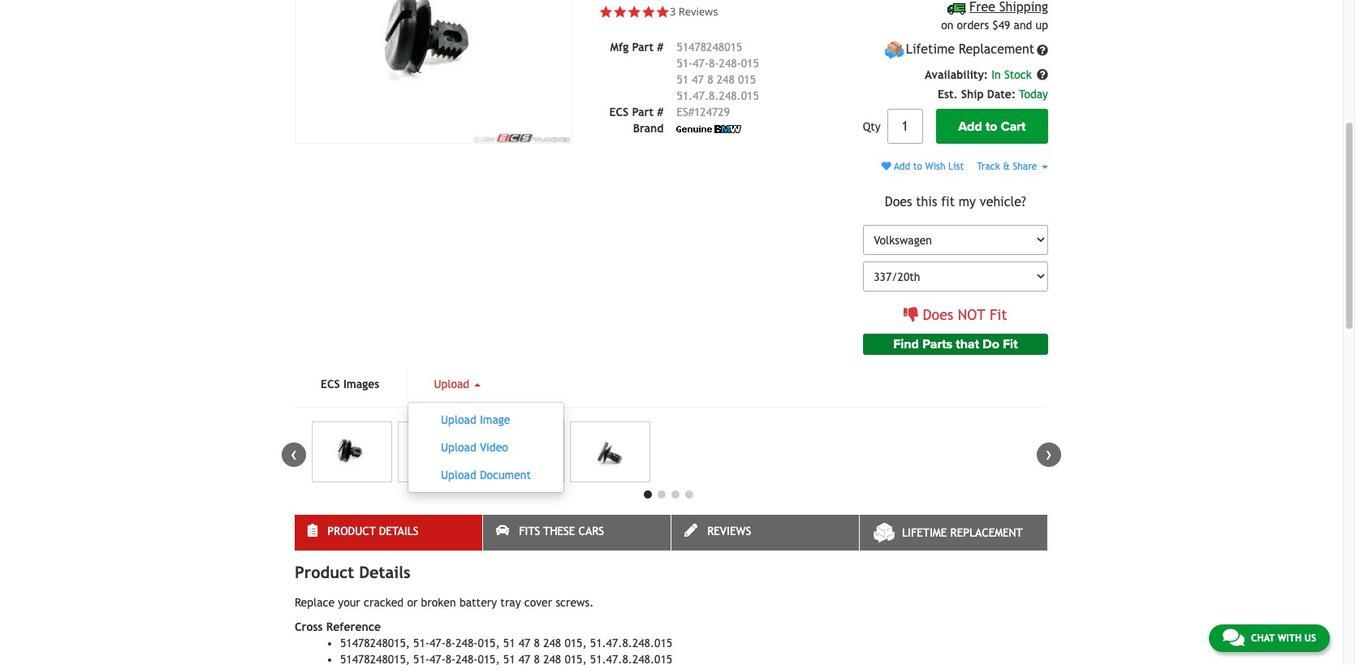 Task type: describe. For each thing, give the bounding box(es) containing it.
orders
[[957, 19, 989, 32]]

51-47-8-248-015 51 47 8 248 015 51.47.8.248.015 ecs part #
[[610, 57, 759, 118]]

upload image
[[441, 413, 511, 426]]

tray
[[501, 596, 521, 609]]

on
[[941, 19, 954, 32]]

add for add to wish list
[[894, 161, 911, 172]]

3 star image from the left
[[627, 5, 642, 19]]

these
[[544, 525, 575, 537]]

replace
[[295, 596, 335, 609]]

reviews link
[[672, 515, 859, 550]]

51 47 8 248 015
[[677, 73, 756, 86]]

248
[[543, 637, 561, 650]]

248- inside 51-47-8-248-015 51 47 8 248 015 51.47.8.248.015 ecs part #
[[719, 57, 741, 70]]

1 vertical spatial product
[[295, 563, 354, 581]]

does this fit my vehicle?
[[885, 194, 1027, 210]]

0 vertical spatial product details
[[327, 525, 419, 537]]

or
[[407, 596, 418, 609]]

es# 124729 brand
[[633, 105, 730, 135]]

8
[[534, 637, 540, 650]]

1 vertical spatial 8-
[[446, 637, 456, 650]]

list
[[949, 161, 964, 172]]

3 reviews link
[[670, 4, 718, 19]]

track & share
[[977, 161, 1040, 172]]

your
[[338, 596, 360, 609]]

in
[[992, 68, 1001, 81]]

ecs images
[[321, 378, 380, 390]]

cover
[[524, 596, 552, 609]]

upload button
[[408, 368, 507, 400]]

add to wish list
[[892, 161, 964, 172]]

my
[[959, 194, 976, 210]]

upload document
[[441, 468, 532, 481]]

battery
[[460, 596, 497, 609]]

upload video
[[441, 441, 509, 454]]

0 vertical spatial details
[[379, 525, 419, 537]]

date:
[[987, 88, 1016, 101]]

to for cart
[[986, 118, 998, 135]]

cross
[[295, 620, 323, 633]]

document
[[480, 468, 532, 481]]

brand
[[633, 122, 664, 135]]

does not fit
[[923, 306, 1008, 323]]

upload for upload
[[434, 378, 473, 390]]

&
[[1003, 161, 1010, 172]]

1 015, from the left
[[478, 637, 500, 650]]

upload document link
[[415, 464, 557, 486]]

wish
[[926, 161, 946, 172]]

fits these cars
[[519, 525, 604, 537]]

product details link
[[295, 515, 482, 550]]

51478248015,
[[340, 637, 410, 650]]

upload for upload video
[[441, 441, 477, 454]]

1 vertical spatial product details
[[295, 563, 411, 581]]

screws.
[[556, 596, 594, 609]]

with
[[1278, 633, 1302, 644]]

ecs images link
[[295, 368, 406, 400]]

add to cart
[[958, 118, 1026, 135]]

es#
[[677, 105, 694, 118]]

2 015, from the left
[[565, 637, 587, 650]]

upload video link
[[415, 437, 557, 458]]

add to wish list link
[[882, 161, 964, 172]]

51478248015, 51-47-8-248-015, 51 47 8 248 015, 51.47.8.248.015
[[340, 637, 673, 650]]

up
[[1036, 19, 1048, 32]]

availability:
[[925, 68, 988, 81]]

0 vertical spatial product
[[327, 525, 376, 537]]

chat with us link
[[1209, 625, 1330, 652]]

chat
[[1251, 633, 1275, 644]]

51478248015
[[677, 41, 742, 54]]

3 reviews
[[670, 4, 718, 19]]

reference
[[326, 620, 381, 633]]

track & share button
[[977, 161, 1048, 172]]

images
[[343, 378, 380, 390]]

1 vertical spatial 51-
[[413, 637, 430, 650]]

fit
[[941, 194, 955, 210]]

cart
[[1001, 118, 1026, 135]]

1 star image from the left
[[599, 5, 613, 19]]

share
[[1013, 161, 1037, 172]]

1 vertical spatial 47-
[[430, 637, 446, 650]]

est.
[[938, 88, 958, 101]]

this product is lifetime replacement eligible image
[[885, 40, 905, 60]]

to for wish
[[913, 161, 923, 172]]

1 vertical spatial reviews
[[708, 525, 751, 537]]

lifetime replacement link
[[860, 515, 1048, 550]]



Task type: locate. For each thing, give the bounding box(es) containing it.
mfg
[[610, 41, 629, 54]]

0 vertical spatial 47-
[[693, 57, 709, 70]]

248- down battery on the bottom left of the page
[[456, 637, 478, 650]]

menu
[[408, 402, 565, 493]]

0 horizontal spatial 015,
[[478, 637, 500, 650]]

star image
[[599, 5, 613, 19], [613, 5, 627, 19], [627, 5, 642, 19], [642, 5, 656, 19]]

chat with us
[[1251, 633, 1317, 644]]

upload
[[434, 378, 473, 390], [441, 413, 477, 426], [441, 441, 477, 454], [441, 468, 477, 481]]

mfg part #
[[610, 41, 664, 54]]

0 vertical spatial ecs
[[610, 105, 629, 118]]

ecs
[[610, 105, 629, 118], [321, 378, 340, 390]]

heart image
[[882, 162, 892, 171]]

part up brand
[[632, 105, 654, 118]]

add down ship
[[958, 118, 983, 135]]

47
[[519, 637, 531, 650]]

does left the this
[[885, 194, 912, 210]]

does for does not fit
[[923, 306, 954, 323]]

# up brand
[[657, 105, 664, 118]]

51- down or
[[413, 637, 430, 650]]

cross reference
[[295, 620, 381, 633]]

est. ship date: today
[[938, 88, 1048, 101]]

1 horizontal spatial 47-
[[693, 57, 709, 70]]

replacement
[[959, 42, 1035, 57], [951, 526, 1023, 539]]

replace your cracked or broken battery tray cover screws.
[[295, 596, 594, 609]]

1 horizontal spatial 015,
[[565, 637, 587, 650]]

1 vertical spatial details
[[359, 563, 411, 581]]

1 horizontal spatial 51.47.8.248.015
[[677, 89, 759, 102]]

›
[[1046, 442, 1053, 464]]

question circle image for lifetime replacement
[[1037, 44, 1048, 56]]

that
[[956, 336, 980, 352]]

1 vertical spatial ecs
[[321, 378, 340, 390]]

lifetime replacement inside lifetime replacement link
[[902, 526, 1023, 539]]

track
[[977, 161, 1000, 172]]

4 star image from the left
[[642, 5, 656, 19]]

upload inside dropdown button
[[434, 378, 473, 390]]

# inside 51-47-8-248-015 51 47 8 248 015 51.47.8.248.015 ecs part #
[[657, 105, 664, 118]]

ecs inside 51-47-8-248-015 51 47 8 248 015 51.47.8.248.015 ecs part #
[[610, 105, 629, 118]]

0 vertical spatial to
[[986, 118, 998, 135]]

0 vertical spatial question circle image
[[1037, 44, 1048, 56]]

this
[[916, 194, 938, 210]]

vehicle?
[[980, 194, 1027, 210]]

not
[[958, 306, 986, 323]]

video
[[480, 441, 509, 454]]

to left wish
[[913, 161, 923, 172]]

1 horizontal spatial does
[[923, 306, 954, 323]]

product details up 'cracked'
[[327, 525, 419, 537]]

› link
[[1037, 442, 1061, 467]]

menu containing upload image
[[408, 402, 565, 493]]

fit right "do"
[[1003, 336, 1018, 352]]

upload up upload video
[[441, 413, 477, 426]]

47- inside 51-47-8-248-015 51 47 8 248 015 51.47.8.248.015 ecs part #
[[693, 57, 709, 70]]

upload for upload image
[[441, 413, 477, 426]]

0 vertical spatial 51.47.8.248.015
[[677, 89, 759, 102]]

ecs inside "link"
[[321, 378, 340, 390]]

0 vertical spatial 8-
[[709, 57, 719, 70]]

fit
[[990, 306, 1008, 323], [1003, 336, 1018, 352]]

0 horizontal spatial 8-
[[446, 637, 456, 650]]

1 vertical spatial replacement
[[951, 526, 1023, 539]]

1 vertical spatial lifetime replacement
[[902, 526, 1023, 539]]

find
[[894, 336, 919, 352]]

1 vertical spatial part
[[632, 105, 654, 118]]

1 # from the top
[[657, 41, 664, 54]]

248-
[[719, 57, 741, 70], [456, 637, 478, 650]]

genuine bmw image
[[677, 125, 742, 133]]

0 vertical spatial does
[[885, 194, 912, 210]]

015, right '248'
[[565, 637, 587, 650]]

1 part from the top
[[632, 41, 654, 54]]

ship
[[961, 88, 984, 101]]

0 vertical spatial add
[[958, 118, 983, 135]]

add to cart button
[[936, 109, 1048, 144]]

0 vertical spatial lifetime replacement
[[906, 42, 1035, 57]]

‹
[[291, 442, 297, 464]]

#
[[657, 41, 664, 54], [657, 105, 664, 118]]

fits
[[519, 525, 540, 537]]

upload down upload video
[[441, 468, 477, 481]]

51.47.8.248.015 down screws.
[[590, 637, 673, 650]]

0 vertical spatial replacement
[[959, 42, 1035, 57]]

upload inside "link"
[[441, 413, 477, 426]]

upload up upload image
[[434, 378, 473, 390]]

# down star image
[[657, 41, 664, 54]]

51.47.8.248.015 inside 51-47-8-248-015 51 47 8 248 015 51.47.8.248.015 ecs part #
[[677, 89, 759, 102]]

question circle image for in stock
[[1037, 69, 1048, 81]]

to
[[986, 118, 998, 135], [913, 161, 923, 172]]

cracked
[[364, 596, 404, 609]]

248- up 51 47 8 248 015
[[719, 57, 741, 70]]

2 # from the top
[[657, 105, 664, 118]]

to left cart
[[986, 118, 998, 135]]

0 horizontal spatial add
[[894, 161, 911, 172]]

0 horizontal spatial 51-
[[413, 637, 430, 650]]

$49
[[993, 19, 1011, 32]]

124729
[[694, 105, 730, 118]]

qty
[[863, 120, 881, 133]]

and
[[1014, 19, 1033, 32]]

1 vertical spatial 248-
[[456, 637, 478, 650]]

2 question circle image from the top
[[1037, 69, 1048, 81]]

fit inside button
[[1003, 336, 1018, 352]]

does
[[885, 194, 912, 210], [923, 306, 954, 323]]

find parts that do fit button
[[863, 334, 1048, 355]]

broken
[[421, 596, 456, 609]]

to inside button
[[986, 118, 998, 135]]

es#124729 - 51478248015 - locking screw/button - secure your covers and linings - genuine bmw - bmw image
[[295, 0, 573, 144], [312, 421, 393, 482], [398, 421, 479, 482], [484, 421, 565, 482], [570, 421, 651, 482]]

0 vertical spatial lifetime
[[906, 42, 955, 57]]

0 horizontal spatial 47-
[[430, 637, 446, 650]]

does right thumbs down image
[[923, 306, 954, 323]]

product details up the 'your' at bottom left
[[295, 563, 411, 581]]

add for add to cart
[[958, 118, 983, 135]]

details up 'cracked'
[[359, 563, 411, 581]]

thumbs down image
[[904, 307, 919, 322]]

0 vertical spatial part
[[632, 41, 654, 54]]

1 vertical spatial #
[[657, 105, 664, 118]]

find parts that do fit
[[894, 336, 1018, 352]]

free shipping image
[[948, 3, 966, 14]]

cars
[[579, 525, 604, 537]]

8- up 51 47 8 248 015
[[709, 57, 719, 70]]

51-
[[677, 57, 693, 70], [413, 637, 430, 650]]

lifetime replacement
[[906, 42, 1035, 57], [902, 526, 1023, 539]]

1 vertical spatial add
[[894, 161, 911, 172]]

0 horizontal spatial to
[[913, 161, 923, 172]]

1 vertical spatial to
[[913, 161, 923, 172]]

today
[[1019, 88, 1048, 101]]

ecs left es# 124729 brand
[[610, 105, 629, 118]]

add inside button
[[958, 118, 983, 135]]

0 vertical spatial 248-
[[719, 57, 741, 70]]

do
[[983, 336, 1000, 352]]

0 vertical spatial fit
[[990, 306, 1008, 323]]

1 vertical spatial fit
[[1003, 336, 1018, 352]]

reviews
[[679, 4, 718, 19], [708, 525, 751, 537]]

1 vertical spatial does
[[923, 306, 954, 323]]

0 horizontal spatial 51.47.8.248.015
[[590, 637, 673, 650]]

51.47.8.248.015 down 51 47 8 248 015
[[677, 89, 759, 102]]

47- down 51478248015
[[693, 57, 709, 70]]

47- down broken
[[430, 637, 446, 650]]

1 horizontal spatial 51-
[[677, 57, 693, 70]]

parts
[[923, 336, 953, 352]]

question circle image down the up
[[1037, 44, 1048, 56]]

upload image link
[[415, 409, 557, 430]]

add right heart icon
[[894, 161, 911, 172]]

product up the 'your' at bottom left
[[327, 525, 376, 537]]

comments image
[[1223, 628, 1245, 647]]

3
[[670, 4, 676, 19]]

1 horizontal spatial to
[[986, 118, 998, 135]]

1 horizontal spatial ecs
[[610, 105, 629, 118]]

product up replace
[[295, 563, 354, 581]]

‹ link
[[282, 442, 306, 467]]

8- inside 51-47-8-248-015 51 47 8 248 015 51.47.8.248.015 ecs part #
[[709, 57, 719, 70]]

details up or
[[379, 525, 419, 537]]

part inside 51-47-8-248-015 51 47 8 248 015 51.47.8.248.015 ecs part #
[[632, 105, 654, 118]]

1 vertical spatial lifetime
[[902, 526, 947, 539]]

add
[[958, 118, 983, 135], [894, 161, 911, 172]]

1 question circle image from the top
[[1037, 44, 1048, 56]]

upload for upload document
[[441, 468, 477, 481]]

1 horizontal spatial 8-
[[709, 57, 719, 70]]

details
[[379, 525, 419, 537], [359, 563, 411, 581]]

does for does this fit my vehicle?
[[885, 194, 912, 210]]

image
[[480, 413, 511, 426]]

fit right not
[[990, 306, 1008, 323]]

lifetime
[[906, 42, 955, 57], [902, 526, 947, 539]]

question circle image up today
[[1037, 69, 1048, 81]]

0 vertical spatial 51-
[[677, 57, 693, 70]]

0 vertical spatial reviews
[[679, 4, 718, 19]]

stock
[[1005, 68, 1032, 81]]

2 part from the top
[[632, 105, 654, 118]]

availability: in stock
[[925, 68, 1036, 81]]

8- down replace your cracked or broken battery tray cover screws.
[[446, 637, 456, 650]]

51- down 51478248015
[[677, 57, 693, 70]]

0 horizontal spatial ecs
[[321, 378, 340, 390]]

1 horizontal spatial 248-
[[719, 57, 741, 70]]

ecs left images
[[321, 378, 340, 390]]

None text field
[[887, 109, 923, 144]]

1 horizontal spatial add
[[958, 118, 983, 135]]

0 horizontal spatial 248-
[[456, 637, 478, 650]]

part right mfg
[[632, 41, 654, 54]]

part
[[632, 41, 654, 54], [632, 105, 654, 118]]

0 vertical spatial #
[[657, 41, 664, 54]]

fits these cars link
[[483, 515, 671, 550]]

star image
[[656, 5, 670, 19]]

2 star image from the left
[[613, 5, 627, 19]]

51
[[503, 637, 515, 650]]

1 vertical spatial 51.47.8.248.015
[[590, 637, 673, 650]]

question circle image
[[1037, 44, 1048, 56], [1037, 69, 1048, 81]]

0 horizontal spatial does
[[885, 194, 912, 210]]

on orders $49 and up
[[941, 19, 1048, 32]]

us
[[1305, 633, 1317, 644]]

1 vertical spatial question circle image
[[1037, 69, 1048, 81]]

product details
[[327, 525, 419, 537], [295, 563, 411, 581]]

product
[[327, 525, 376, 537], [295, 563, 354, 581]]

015, left 51
[[478, 637, 500, 650]]

8-
[[709, 57, 719, 70], [446, 637, 456, 650]]

upload down upload image
[[441, 441, 477, 454]]

51- inside 51-47-8-248-015 51 47 8 248 015 51.47.8.248.015 ecs part #
[[677, 57, 693, 70]]

015
[[741, 57, 759, 70]]



Task type: vqa. For each thing, say whether or not it's contained in the screenshot.
3rd Delete icon from the top
no



